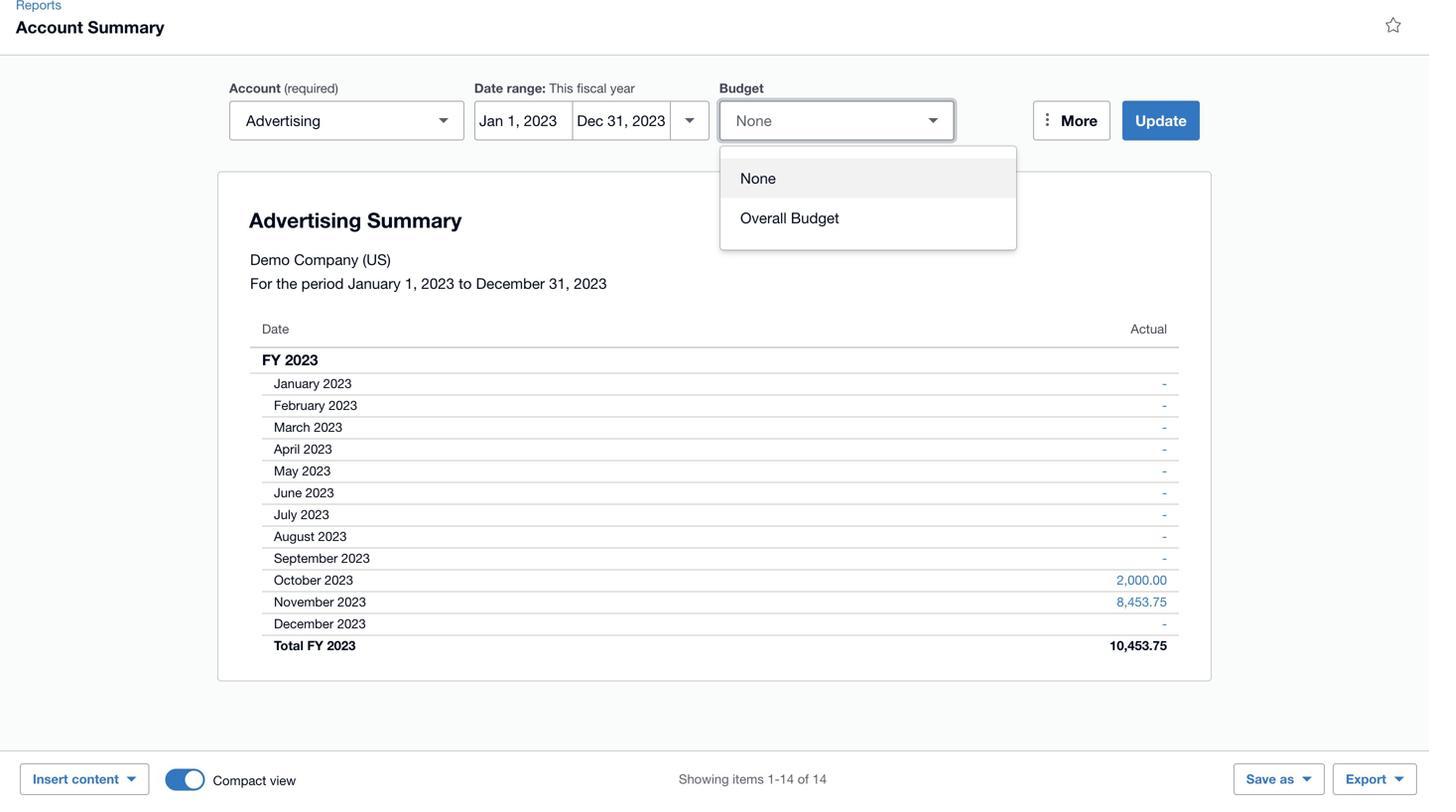 Task type: vqa. For each thing, say whether or not it's contained in the screenshot.
the Date corresponding to Date
yes



Task type: describe. For each thing, give the bounding box(es) containing it.
1-
[[768, 771, 780, 787]]

2023 for january 2023
[[323, 376, 352, 391]]

overall
[[741, 209, 787, 226]]

march
[[274, 419, 310, 435]]

insert content button
[[20, 763, 150, 795]]

1 14 from the left
[[780, 771, 794, 787]]

- for december 2023
[[1162, 616, 1167, 631]]

to
[[459, 274, 472, 292]]

2023 for october 2023
[[325, 572, 353, 588]]

company
[[294, 251, 359, 268]]

june
[[274, 485, 302, 500]]

august 2023
[[274, 529, 347, 544]]

this
[[549, 80, 573, 96]]

none
[[741, 169, 776, 187]]

showing
[[679, 771, 729, 787]]

compact view
[[213, 773, 296, 788]]

save as button
[[1234, 763, 1325, 795]]

- link for august 2023
[[1150, 527, 1179, 546]]

account for account ( required )
[[229, 80, 281, 96]]

insert
[[33, 771, 68, 787]]

january inside demo company (us) for the period january 1, 2023 to december 31, 2023
[[348, 274, 401, 292]]

july 2023
[[274, 507, 329, 522]]

insert content
[[33, 771, 119, 787]]

open image for none text box
[[914, 101, 954, 140]]

- link for march 2023
[[1150, 417, 1179, 437]]

as
[[1280, 771, 1295, 787]]

may
[[274, 463, 299, 478]]

content
[[72, 771, 119, 787]]

november
[[274, 594, 334, 610]]

0 horizontal spatial fy
[[262, 351, 281, 369]]

demo company (us) for the period january 1, 2023 to december 31, 2023
[[250, 251, 607, 292]]

october
[[274, 572, 321, 588]]

- for july 2023
[[1162, 507, 1167, 522]]

september
[[274, 550, 338, 566]]

summary
[[88, 17, 164, 37]]

)
[[335, 80, 338, 96]]

november 2023
[[274, 594, 366, 610]]

account summary
[[16, 17, 164, 37]]

total
[[274, 638, 304, 653]]

august
[[274, 529, 315, 544]]

2023 for march 2023
[[314, 419, 343, 435]]

- for february 2023
[[1162, 398, 1167, 413]]

31,
[[549, 274, 570, 292]]

march 2023
[[274, 419, 343, 435]]

more
[[1061, 112, 1098, 130]]

view
[[270, 773, 296, 788]]

2023 for december 2023
[[337, 616, 366, 631]]

list box containing none
[[721, 146, 1017, 250]]

overall budget
[[741, 209, 840, 226]]

- for april 2023
[[1162, 441, 1167, 457]]

- for september 2023
[[1162, 550, 1167, 566]]

save as
[[1247, 771, 1295, 787]]

may 2023
[[274, 463, 331, 478]]

2023 right 31,
[[574, 274, 607, 292]]

period
[[301, 274, 344, 292]]

Select start date field
[[475, 102, 572, 139]]

for
[[250, 274, 272, 292]]

required
[[288, 80, 335, 96]]

open image for advertising text box
[[424, 101, 463, 140]]

:
[[542, 80, 546, 96]]

2023 for february 2023
[[329, 398, 357, 413]]

date range : this fiscal year
[[474, 80, 635, 96]]

save
[[1247, 771, 1277, 787]]

- link for june 2023
[[1150, 483, 1179, 503]]

2023 right 1,
[[421, 274, 455, 292]]

- for january 2023
[[1162, 376, 1167, 391]]

february
[[274, 398, 325, 413]]

report output element
[[250, 311, 1179, 657]]

0 vertical spatial budget
[[720, 80, 764, 96]]

of
[[798, 771, 809, 787]]

add to favourites image
[[1374, 5, 1414, 45]]

june 2023
[[274, 485, 334, 500]]



Task type: locate. For each thing, give the bounding box(es) containing it.
date for date range : this fiscal year
[[474, 80, 503, 96]]

fy
[[262, 351, 281, 369], [307, 638, 323, 653]]

2023 for april 2023
[[304, 441, 332, 457]]

september 2023
[[274, 550, 370, 566]]

5 - link from the top
[[1150, 461, 1179, 481]]

date for date
[[262, 321, 289, 337]]

- for august 2023
[[1162, 529, 1167, 544]]

1 horizontal spatial budget
[[791, 209, 840, 226]]

budget
[[720, 80, 764, 96], [791, 209, 840, 226]]

january inside report output element
[[274, 376, 320, 391]]

fy 2023
[[262, 351, 318, 369]]

demo
[[250, 251, 290, 268]]

december inside report output element
[[274, 616, 334, 631]]

2023 down march 2023
[[304, 441, 332, 457]]

- link for february 2023
[[1150, 396, 1179, 415]]

-
[[1162, 376, 1167, 391], [1162, 398, 1167, 413], [1162, 419, 1167, 435], [1162, 441, 1167, 457], [1162, 463, 1167, 478], [1162, 485, 1167, 500], [1162, 507, 1167, 522], [1162, 529, 1167, 544], [1162, 550, 1167, 566], [1162, 616, 1167, 631]]

1 open image from the left
[[424, 101, 463, 140]]

open image left select start date field
[[424, 101, 463, 140]]

2 none field from the left
[[720, 101, 955, 140]]

2023 down may 2023
[[306, 485, 334, 500]]

- link for september 2023
[[1150, 548, 1179, 568]]

3 - from the top
[[1162, 419, 1167, 435]]

2 14 from the left
[[813, 771, 827, 787]]

- for march 2023
[[1162, 419, 1167, 435]]

2023 for november 2023
[[338, 594, 366, 610]]

account ( required )
[[229, 80, 338, 96]]

2 - link from the top
[[1150, 396, 1179, 415]]

1 - from the top
[[1162, 376, 1167, 391]]

january up february
[[274, 376, 320, 391]]

1 - link from the top
[[1150, 374, 1179, 394]]

july
[[274, 507, 297, 522]]

fy up "january 2023"
[[262, 351, 281, 369]]

2023
[[421, 274, 455, 292], [574, 274, 607, 292], [285, 351, 318, 369], [323, 376, 352, 391], [329, 398, 357, 413], [314, 419, 343, 435], [304, 441, 332, 457], [302, 463, 331, 478], [306, 485, 334, 500], [301, 507, 329, 522], [318, 529, 347, 544], [341, 550, 370, 566], [325, 572, 353, 588], [338, 594, 366, 610], [337, 616, 366, 631], [327, 638, 356, 653]]

2023 up "june 2023"
[[302, 463, 331, 478]]

0 horizontal spatial budget
[[720, 80, 764, 96]]

2023 up february 2023
[[323, 376, 352, 391]]

april 2023
[[274, 441, 332, 457]]

actual
[[1131, 321, 1167, 337]]

8 - link from the top
[[1150, 527, 1179, 546]]

1,
[[405, 274, 417, 292]]

december
[[476, 274, 545, 292], [274, 616, 334, 631]]

10 - link from the top
[[1150, 614, 1179, 634]]

date up fy 2023
[[262, 321, 289, 337]]

8,453.75 link
[[1105, 592, 1179, 612]]

0 horizontal spatial january
[[274, 376, 320, 391]]

october 2023
[[274, 572, 353, 588]]

none field up the none button in the right of the page
[[720, 101, 955, 140]]

- for june 2023
[[1162, 485, 1167, 500]]

6 - from the top
[[1162, 485, 1167, 500]]

items
[[733, 771, 764, 787]]

2023 down "january 2023"
[[329, 398, 357, 413]]

2023 for june 2023
[[306, 485, 334, 500]]

- link for may 2023
[[1150, 461, 1179, 481]]

2023 down december 2023
[[327, 638, 356, 653]]

budget right overall
[[791, 209, 840, 226]]

1 horizontal spatial open image
[[914, 101, 954, 140]]

6 - link from the top
[[1150, 483, 1179, 503]]

fy down december 2023
[[307, 638, 323, 653]]

3 - link from the top
[[1150, 417, 1179, 437]]

january down "(us)"
[[348, 274, 401, 292]]

group containing none
[[721, 146, 1017, 250]]

- link for january 2023
[[1150, 374, 1179, 394]]

export button
[[1333, 763, 1418, 795]]

7 - link from the top
[[1150, 505, 1179, 525]]

1 horizontal spatial december
[[476, 274, 545, 292]]

january
[[348, 274, 401, 292], [274, 376, 320, 391]]

december 2023
[[274, 616, 366, 631]]

2023 up september 2023
[[318, 529, 347, 544]]

2023 up "january 2023"
[[285, 351, 318, 369]]

total fy 2023
[[274, 638, 356, 653]]

2023 for may 2023
[[302, 463, 331, 478]]

0 vertical spatial january
[[348, 274, 401, 292]]

2023 up august 2023
[[301, 507, 329, 522]]

2023 down september 2023
[[325, 572, 353, 588]]

february 2023
[[274, 398, 357, 413]]

14 left 'of'
[[780, 771, 794, 787]]

14
[[780, 771, 794, 787], [813, 771, 827, 787]]

1 horizontal spatial january
[[348, 274, 401, 292]]

2,000.00
[[1117, 572, 1167, 588]]

10,453.75
[[1110, 638, 1167, 653]]

5 - from the top
[[1162, 463, 1167, 478]]

0 horizontal spatial open image
[[424, 101, 463, 140]]

december down "november"
[[274, 616, 334, 631]]

2023 down february 2023
[[314, 419, 343, 435]]

account left (
[[229, 80, 281, 96]]

0 vertical spatial date
[[474, 80, 503, 96]]

1 horizontal spatial account
[[229, 80, 281, 96]]

range
[[507, 80, 542, 96]]

4 - from the top
[[1162, 441, 1167, 457]]

1 horizontal spatial fy
[[307, 638, 323, 653]]

0 vertical spatial account
[[16, 17, 83, 37]]

list box
[[721, 146, 1017, 250]]

fiscal
[[577, 80, 607, 96]]

- link for july 2023
[[1150, 505, 1179, 525]]

None field
[[229, 101, 464, 140], [720, 101, 955, 140]]

1 vertical spatial budget
[[791, 209, 840, 226]]

open image
[[424, 101, 463, 140], [914, 101, 954, 140]]

1 vertical spatial fy
[[307, 638, 323, 653]]

2023 down november 2023
[[337, 616, 366, 631]]

1 vertical spatial january
[[274, 376, 320, 391]]

2 - from the top
[[1162, 398, 1167, 413]]

4 - link from the top
[[1150, 439, 1179, 459]]

1 vertical spatial december
[[274, 616, 334, 631]]

- link for april 2023
[[1150, 439, 1179, 459]]

(
[[284, 80, 288, 96]]

date inside report output element
[[262, 321, 289, 337]]

1 horizontal spatial date
[[474, 80, 503, 96]]

8,453.75
[[1117, 594, 1167, 610]]

- link
[[1150, 374, 1179, 394], [1150, 396, 1179, 415], [1150, 417, 1179, 437], [1150, 439, 1179, 459], [1150, 461, 1179, 481], [1150, 483, 1179, 503], [1150, 505, 1179, 525], [1150, 527, 1179, 546], [1150, 548, 1179, 568], [1150, 614, 1179, 634]]

1 horizontal spatial none field
[[720, 101, 955, 140]]

8 - from the top
[[1162, 529, 1167, 544]]

update button
[[1123, 101, 1200, 140]]

7 - from the top
[[1162, 507, 1167, 522]]

10 - from the top
[[1162, 616, 1167, 631]]

9 - from the top
[[1162, 550, 1167, 566]]

0 horizontal spatial account
[[16, 17, 83, 37]]

date left range
[[474, 80, 503, 96]]

none field advertising
[[229, 101, 464, 140]]

april
[[274, 441, 300, 457]]

budget up none text box
[[720, 80, 764, 96]]

more button
[[1034, 101, 1111, 140]]

2023 up december 2023
[[338, 594, 366, 610]]

december right 'to'
[[476, 274, 545, 292]]

0 horizontal spatial december
[[274, 616, 334, 631]]

date
[[474, 80, 503, 96], [262, 321, 289, 337]]

overall budget button
[[721, 198, 1017, 238]]

- for may 2023
[[1162, 463, 1167, 478]]

None text field
[[721, 102, 918, 139]]

0 horizontal spatial none field
[[229, 101, 464, 140]]

0 vertical spatial december
[[476, 274, 545, 292]]

2023 for july 2023
[[301, 507, 329, 522]]

1 none field from the left
[[229, 101, 464, 140]]

1 vertical spatial date
[[262, 321, 289, 337]]

list of convenience dates image
[[670, 101, 710, 140]]

Report title field
[[244, 197, 1171, 243]]

group
[[721, 146, 1017, 250]]

december inside demo company (us) for the period january 1, 2023 to december 31, 2023
[[476, 274, 545, 292]]

none field none
[[720, 101, 955, 140]]

january 2023
[[274, 376, 352, 391]]

2023 for august 2023
[[318, 529, 347, 544]]

0 horizontal spatial 14
[[780, 771, 794, 787]]

account left the summary on the top left of page
[[16, 17, 83, 37]]

14 right 'of'
[[813, 771, 827, 787]]

Select end date field
[[573, 102, 670, 139]]

open image up the none button in the right of the page
[[914, 101, 954, 140]]

(us)
[[363, 251, 391, 268]]

none field down ) in the top left of the page
[[229, 101, 464, 140]]

1 horizontal spatial 14
[[813, 771, 827, 787]]

compact
[[213, 773, 266, 788]]

0 vertical spatial fy
[[262, 351, 281, 369]]

9 - link from the top
[[1150, 548, 1179, 568]]

- link for december 2023
[[1150, 614, 1179, 634]]

2 open image from the left
[[914, 101, 954, 140]]

year
[[610, 80, 635, 96]]

2,000.00 link
[[1105, 570, 1179, 590]]

none button
[[721, 158, 1017, 198]]

2023 for fy 2023
[[285, 351, 318, 369]]

export
[[1346, 771, 1387, 787]]

2023 for september 2023
[[341, 550, 370, 566]]

account for account summary
[[16, 17, 83, 37]]

update
[[1136, 112, 1187, 130]]

1 vertical spatial account
[[229, 80, 281, 96]]

budget inside overall budget button
[[791, 209, 840, 226]]

2023 up october 2023 in the left bottom of the page
[[341, 550, 370, 566]]

account
[[16, 17, 83, 37], [229, 80, 281, 96]]

showing items 1-14 of 14
[[679, 771, 827, 787]]

0 horizontal spatial date
[[262, 321, 289, 337]]

Advertising text field
[[230, 102, 428, 139]]

the
[[276, 274, 297, 292]]



